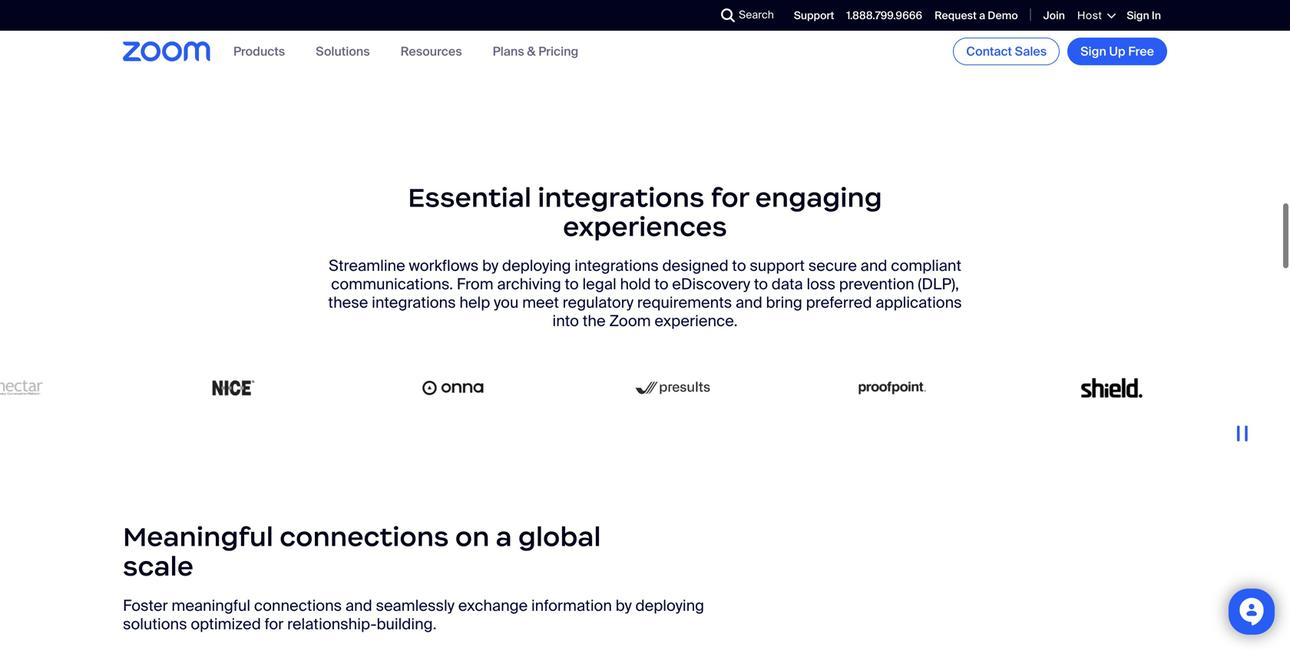 Task type: vqa. For each thing, say whether or not it's contained in the screenshot.
integrations in the Essential integrations for engaging experiences
yes



Task type: describe. For each thing, give the bounding box(es) containing it.
deploying inside streamline workflows by deploying integrations designed to support secure and compliant communications. from archiving to legal hold to ediscovery to data loss prevention (dlp), these integrations help you meet regulatory requirements and bring preferred applications into the zoom experience.
[[502, 256, 571, 276]]

request a demo
[[935, 8, 1019, 23]]

sign for sign up free
[[1081, 43, 1107, 60]]

relationship-
[[287, 615, 377, 635]]

you
[[494, 293, 519, 313]]

exchange
[[459, 597, 528, 616]]

preferred
[[806, 293, 873, 313]]

solutions
[[316, 43, 370, 59]]

request a demo link
[[935, 8, 1019, 23]]

and inside the foster meaningful connections and seamlessly exchange information by deploying solutions optimized for relationship-building.
[[346, 597, 372, 616]]

request
[[935, 8, 977, 23]]

proof point logo image
[[785, 362, 974, 415]]

from
[[457, 275, 494, 294]]

connections inside the meaningful connections on a global scale
[[280, 521, 449, 554]]

workflows
[[409, 256, 479, 276]]

sign for sign in
[[1127, 8, 1150, 23]]

sales
[[1016, 43, 1047, 60]]

pricing
[[539, 43, 579, 59]]

contact
[[967, 43, 1013, 60]]

host button
[[1078, 8, 1115, 23]]

(dlp),
[[919, 275, 960, 294]]

for inside the foster meaningful connections and seamlessly exchange information by deploying solutions optimized for relationship-building.
[[265, 615, 284, 635]]

archiving
[[497, 275, 562, 294]]

scale
[[123, 550, 194, 584]]

plans & pricing
[[493, 43, 579, 59]]

0 vertical spatial and
[[861, 256, 888, 276]]

loss
[[807, 275, 836, 294]]

1.888.799.9666
[[847, 8, 923, 23]]

secure
[[809, 256, 857, 276]]

contact sales
[[967, 43, 1047, 60]]

sign in
[[1127, 8, 1162, 23]]

compliant
[[891, 256, 962, 276]]

essential
[[408, 181, 532, 215]]

support link
[[794, 8, 835, 23]]

by inside streamline workflows by deploying integrations designed to support secure and compliant communications. from archiving to legal hold to ediscovery to data loss prevention (dlp), these integrations help you meet regulatory requirements and bring preferred applications into the zoom experience.
[[483, 256, 499, 276]]

streamline workflows by deploying integrations designed to support secure and compliant communications. from archiving to legal hold to ediscovery to data loss prevention (dlp), these integrations help you meet regulatory requirements and bring preferred applications into the zoom experience.
[[328, 256, 962, 331]]

1 horizontal spatial a
[[980, 8, 986, 23]]

1 horizontal spatial and
[[736, 293, 763, 313]]

communications.
[[331, 275, 453, 294]]

on
[[455, 521, 490, 554]]

plans
[[493, 43, 525, 59]]

hold
[[620, 275, 651, 294]]

free
[[1129, 43, 1155, 60]]

meet
[[523, 293, 559, 313]]

by inside the foster meaningful connections and seamlessly exchange information by deploying solutions optimized for relationship-building.
[[616, 597, 632, 616]]

shield logo image
[[1005, 362, 1194, 415]]

&
[[527, 43, 536, 59]]

these
[[328, 293, 368, 313]]

support
[[750, 256, 805, 276]]

plans & pricing link
[[493, 43, 579, 59]]

seamlessly
[[376, 597, 455, 616]]

1 / 5 group
[[424, 0, 1153, 45]]

meaningful
[[123, 521, 274, 554]]

bring
[[766, 293, 803, 313]]

support
[[794, 8, 835, 23]]

global
[[519, 521, 601, 554]]



Task type: locate. For each thing, give the bounding box(es) containing it.
nice logo image
[[126, 362, 315, 415]]

a right 'on'
[[496, 521, 512, 554]]

for right optimized
[[265, 615, 284, 635]]

search image
[[722, 8, 735, 22], [722, 8, 735, 22]]

ediscovery
[[673, 275, 751, 294]]

1 vertical spatial connections
[[254, 597, 342, 616]]

sign left in
[[1127, 8, 1150, 23]]

2 vertical spatial and
[[346, 597, 372, 616]]

sign in link
[[1127, 8, 1162, 23]]

engaging
[[756, 181, 883, 215]]

0 horizontal spatial and
[[346, 597, 372, 616]]

foster
[[123, 597, 168, 616]]

for inside the essential integrations for engaging experiences
[[711, 181, 749, 215]]

0 horizontal spatial for
[[265, 615, 284, 635]]

0 horizontal spatial by
[[483, 256, 499, 276]]

demo
[[988, 8, 1019, 23]]

integrations
[[538, 181, 705, 215], [575, 256, 659, 276], [372, 293, 456, 313]]

applications
[[876, 293, 962, 313]]

0 vertical spatial connections
[[280, 521, 449, 554]]

meaningful
[[172, 597, 251, 616]]

prevention
[[840, 275, 915, 294]]

sign up free
[[1081, 43, 1155, 60]]

products button
[[234, 43, 285, 59]]

experiences
[[563, 210, 728, 244]]

building.
[[377, 615, 437, 635]]

0 vertical spatial for
[[711, 181, 749, 215]]

1 vertical spatial deploying
[[636, 597, 705, 616]]

1 horizontal spatial sign
[[1127, 8, 1150, 23]]

1 vertical spatial integrations
[[575, 256, 659, 276]]

to right "hold"
[[655, 275, 669, 294]]

designed
[[663, 256, 729, 276]]

sign inside sign up free link
[[1081, 43, 1107, 60]]

a
[[980, 8, 986, 23], [496, 521, 512, 554]]

2 vertical spatial integrations
[[372, 293, 456, 313]]

by
[[483, 256, 499, 276], [616, 597, 632, 616]]

help
[[460, 293, 490, 313]]

solutions
[[123, 615, 187, 635]]

information
[[532, 597, 612, 616]]

deploying inside the foster meaningful connections and seamlessly exchange information by deploying solutions optimized for relationship-building.
[[636, 597, 705, 616]]

to left support at the top
[[733, 256, 747, 276]]

up
[[1110, 43, 1126, 60]]

by up help
[[483, 256, 499, 276]]

and right secure
[[861, 256, 888, 276]]

connections
[[280, 521, 449, 554], [254, 597, 342, 616]]

1 vertical spatial and
[[736, 293, 763, 313]]

0 horizontal spatial deploying
[[502, 256, 571, 276]]

0 vertical spatial a
[[980, 8, 986, 23]]

by right information on the bottom left of the page
[[616, 597, 632, 616]]

1 vertical spatial for
[[265, 615, 284, 635]]

for
[[711, 181, 749, 215], [265, 615, 284, 635]]

1 vertical spatial sign
[[1081, 43, 1107, 60]]

join link
[[1044, 8, 1066, 23]]

join
[[1044, 8, 1066, 23]]

0 vertical spatial integrations
[[538, 181, 705, 215]]

and
[[861, 256, 888, 276], [736, 293, 763, 313], [346, 597, 372, 616]]

and left bring
[[736, 293, 763, 313]]

and left building.
[[346, 597, 372, 616]]

presults logo image
[[565, 362, 755, 415]]

onna logo image
[[346, 362, 535, 415]]

to left data on the top right of page
[[754, 275, 768, 294]]

sign up free link
[[1068, 38, 1168, 65]]

data
[[772, 275, 804, 294]]

person communicating over the phone image
[[424, 0, 788, 45]]

contact sales link
[[954, 38, 1060, 65]]

sign left the up
[[1081, 43, 1107, 60]]

connections inside the foster meaningful connections and seamlessly exchange information by deploying solutions optimized for relationship-building.
[[254, 597, 342, 616]]

host
[[1078, 8, 1103, 23]]

resources
[[401, 43, 462, 59]]

meaningful connections on a global scale
[[123, 521, 601, 584]]

into
[[553, 312, 579, 331]]

a inside the meaningful connections on a global scale
[[496, 521, 512, 554]]

for up designed on the top right of page
[[711, 181, 749, 215]]

0 horizontal spatial sign
[[1081, 43, 1107, 60]]

1 horizontal spatial by
[[616, 597, 632, 616]]

1.888.799.9666 link
[[847, 8, 923, 23]]

the
[[583, 312, 606, 331]]

in
[[1153, 8, 1162, 23]]

essential integrations for engaging experiences
[[408, 181, 883, 244]]

optimized
[[191, 615, 261, 635]]

integrations inside the essential integrations for engaging experiences
[[538, 181, 705, 215]]

products
[[234, 43, 285, 59]]

regulatory
[[563, 293, 634, 313]]

streamline
[[329, 256, 405, 276]]

deploying
[[502, 256, 571, 276], [636, 597, 705, 616]]

1 horizontal spatial for
[[711, 181, 749, 215]]

search
[[739, 8, 774, 22]]

nectar logo image
[[0, 362, 95, 415]]

resources button
[[401, 43, 462, 59]]

requirements
[[638, 293, 732, 313]]

solutions button
[[316, 43, 370, 59]]

0 vertical spatial deploying
[[502, 256, 571, 276]]

0 vertical spatial by
[[483, 256, 499, 276]]

to left legal
[[565, 275, 579, 294]]

accessibility text for the logo slide component element
[[0, 153, 1291, 477]]

1 vertical spatial a
[[496, 521, 512, 554]]

2 horizontal spatial and
[[861, 256, 888, 276]]

0 horizontal spatial a
[[496, 521, 512, 554]]

zoom logo image
[[123, 42, 211, 61]]

1 horizontal spatial deploying
[[636, 597, 705, 616]]

0 vertical spatial sign
[[1127, 8, 1150, 23]]

zoom
[[610, 312, 651, 331]]

experience.
[[655, 312, 738, 331]]

to
[[733, 256, 747, 276], [565, 275, 579, 294], [655, 275, 669, 294], [754, 275, 768, 294]]

1 vertical spatial by
[[616, 597, 632, 616]]

a left demo
[[980, 8, 986, 23]]

foster meaningful connections and seamlessly exchange information by deploying solutions optimized for relationship-building.
[[123, 597, 705, 635]]

sign
[[1127, 8, 1150, 23], [1081, 43, 1107, 60]]

legal
[[583, 275, 617, 294]]



